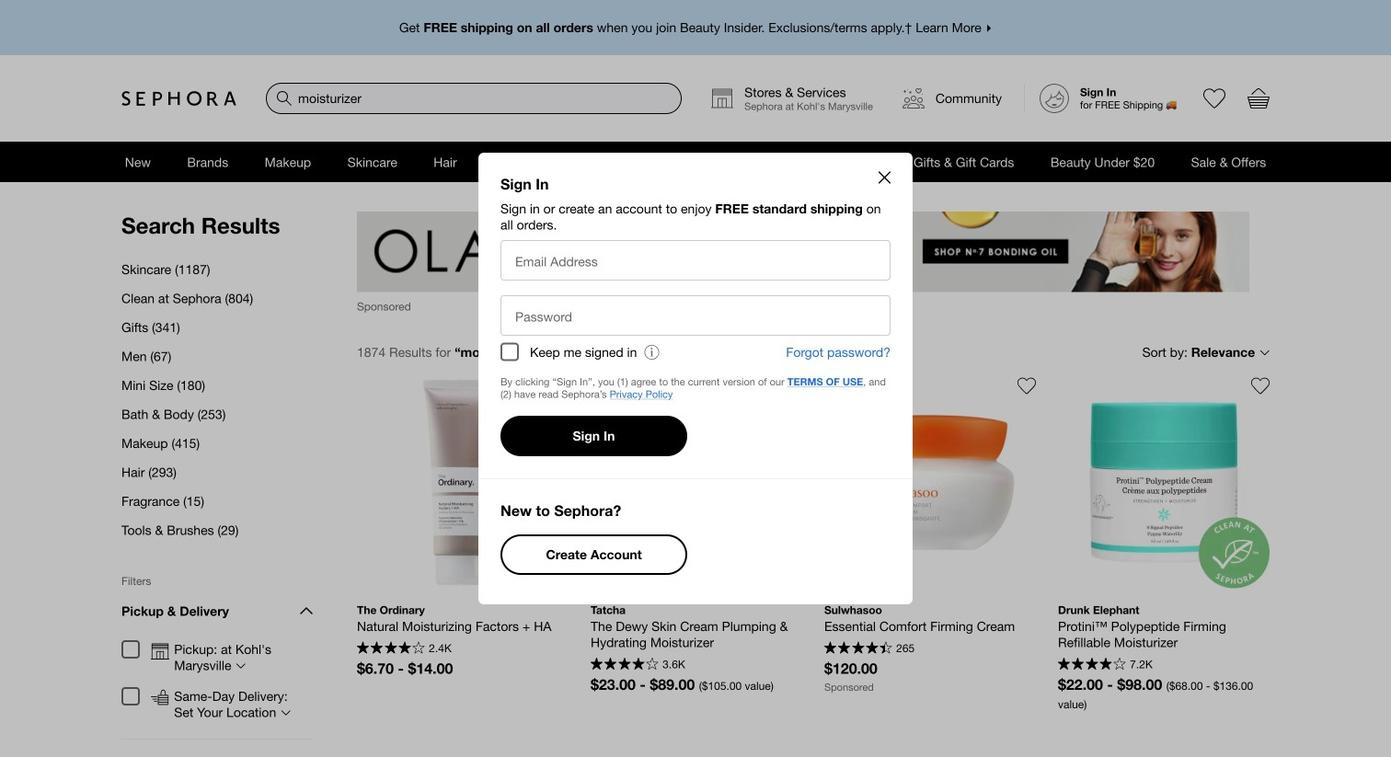 Task type: locate. For each thing, give the bounding box(es) containing it.
1 horizontal spatial 4 stars element
[[591, 658, 658, 672]]

0 horizontal spatial 4 stars element
[[357, 642, 425, 656]]

4 stars element for 7.2k reviews element
[[1058, 658, 1126, 672]]

265 reviews element
[[896, 643, 915, 654]]

2 horizontal spatial 4 stars element
[[1058, 658, 1126, 672]]

4 stars element left 2.4k reviews element
[[357, 642, 425, 656]]

sign in to love sulwhasoo - essential comfort firming cream image
[[1018, 377, 1036, 395]]

sephora homepage image
[[121, 91, 236, 106]]

dialog
[[478, 153, 913, 604]]

4 stars element
[[357, 642, 425, 656], [591, 658, 658, 672], [1058, 658, 1126, 672]]

drunk elephant - protini&trade; polypeptide firming refillable moisturizer image
[[1058, 377, 1270, 588]]

None email field
[[501, 241, 890, 280]]

sign in to love tatcha - the dewy skin cream plumping & hydrating moisturizer image
[[784, 377, 802, 395]]

None search field
[[266, 83, 682, 114]]

None password field
[[501, 296, 890, 335]]

7.2k reviews element
[[1130, 659, 1153, 670]]

4 stars element left 7.2k reviews element
[[1058, 658, 1126, 672]]

4 stars element left 3.6k reviews element
[[591, 658, 658, 672]]

None field
[[266, 83, 682, 114]]



Task type: describe. For each thing, give the bounding box(es) containing it.
sign in to love drunk elephant - protini&trade; polypeptide firming refillable moisturizer image
[[1251, 377, 1270, 395]]

4 stars element for 2.4k reviews element
[[357, 642, 425, 656]]

continue shopping image
[[879, 172, 891, 184]]

sulwhasoo - essential comfort firming cream image
[[824, 377, 1036, 588]]

4 stars element for 3.6k reviews element
[[591, 658, 658, 672]]

sign in to love the ordinary - natural moisturizing factors + ha image
[[550, 377, 569, 395]]

tatcha - the dewy skin cream plumping & hydrating moisturizer image
[[591, 377, 802, 588]]

Search search field
[[267, 84, 681, 113]]

image de bannière avec contenu sponsorisé image
[[357, 212, 1249, 292]]

3.6k reviews element
[[663, 659, 685, 670]]

the ordinary - natural moisturizing factors + ha image
[[357, 377, 569, 588]]

4.5 stars element
[[824, 642, 892, 656]]

2.4k reviews element
[[429, 643, 452, 654]]



Task type: vqa. For each thing, say whether or not it's contained in the screenshot.
Sign in to love Topicals Mini Faded Serum for Dark Spots & Discoloration icon
no



